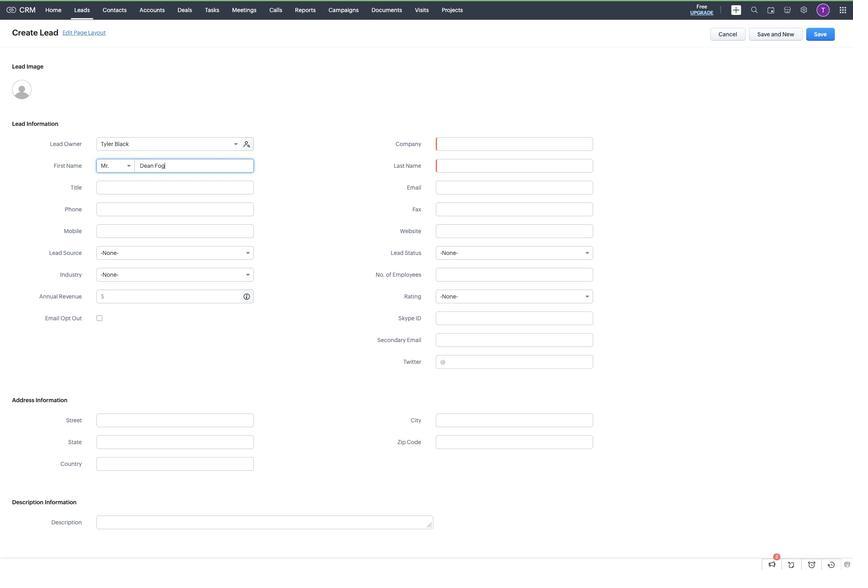 Task type: locate. For each thing, give the bounding box(es) containing it.
email
[[407, 184, 421, 191], [45, 315, 59, 322], [407, 337, 421, 343]]

-none- for industry
[[101, 272, 118, 278]]

meetings
[[232, 7, 257, 13]]

country
[[60, 461, 82, 467]]

calendar image
[[768, 7, 774, 13]]

2
[[776, 554, 778, 559]]

email for email opt out
[[45, 315, 59, 322]]

-None- field
[[96, 246, 254, 260], [436, 246, 593, 260], [96, 268, 254, 282], [436, 290, 593, 303]]

cancel
[[719, 31, 737, 38]]

name for first name
[[66, 163, 82, 169]]

save for save
[[814, 31, 827, 38]]

zip code
[[397, 439, 421, 445]]

of
[[386, 272, 391, 278]]

lead source
[[49, 250, 82, 256]]

meetings link
[[226, 0, 263, 20]]

save down profile element
[[814, 31, 827, 38]]

lead left "source"
[[49, 250, 62, 256]]

1 vertical spatial information
[[36, 397, 67, 404]]

twitter
[[403, 359, 421, 365]]

title
[[71, 184, 82, 191]]

mobile
[[64, 228, 82, 234]]

information for description information
[[45, 499, 77, 506]]

- up $
[[101, 272, 103, 278]]

layout
[[88, 29, 106, 36]]

address information
[[12, 397, 67, 404]]

calls link
[[263, 0, 289, 20]]

0 vertical spatial description
[[12, 499, 43, 506]]

create menu image
[[731, 5, 741, 15]]

1 horizontal spatial description
[[51, 519, 82, 526]]

name right last
[[406, 163, 421, 169]]

name for last name
[[406, 163, 421, 169]]

lead for lead owner
[[50, 141, 63, 147]]

crm link
[[6, 6, 36, 14]]

lead left image
[[12, 63, 25, 70]]

save left and
[[757, 31, 770, 38]]

name
[[66, 163, 82, 169], [406, 163, 421, 169]]

skype id
[[398, 315, 421, 322]]

last name
[[394, 163, 421, 169]]

1 name from the left
[[66, 163, 82, 169]]

address
[[12, 397, 34, 404]]

- right "source"
[[101, 250, 103, 256]]

-none- field for industry
[[96, 268, 254, 282]]

0 horizontal spatial save
[[757, 31, 770, 38]]

leads
[[74, 7, 90, 13]]

lead left owner
[[50, 141, 63, 147]]

-none-
[[101, 250, 118, 256], [440, 250, 458, 256], [101, 272, 118, 278], [440, 293, 458, 300]]

save
[[757, 31, 770, 38], [814, 31, 827, 38]]

lead
[[40, 28, 58, 37], [12, 63, 25, 70], [12, 121, 25, 127], [50, 141, 63, 147], [49, 250, 62, 256], [391, 250, 404, 256]]

-none- for lead status
[[440, 250, 458, 256]]

- right rating
[[440, 293, 442, 300]]

-none- up $
[[101, 272, 118, 278]]

0 horizontal spatial name
[[66, 163, 82, 169]]

status
[[405, 250, 421, 256]]

lead status
[[391, 250, 421, 256]]

email left opt
[[45, 315, 59, 322]]

1 vertical spatial email
[[45, 315, 59, 322]]

create
[[12, 28, 38, 37]]

lead for lead status
[[391, 250, 404, 256]]

employees
[[393, 272, 421, 278]]

- right status
[[440, 250, 442, 256]]

no.
[[376, 272, 385, 278]]

- for rating
[[440, 293, 442, 300]]

save inside button
[[814, 31, 827, 38]]

2 name from the left
[[406, 163, 421, 169]]

none- for lead status
[[442, 250, 458, 256]]

Tyler Black field
[[97, 138, 241, 151]]

- for lead status
[[440, 250, 442, 256]]

email up twitter
[[407, 337, 421, 343]]

0 vertical spatial information
[[26, 121, 58, 127]]

information up lead owner at the top of page
[[26, 121, 58, 127]]

1 horizontal spatial save
[[814, 31, 827, 38]]

code
[[407, 439, 421, 445]]

save for save and new
[[757, 31, 770, 38]]

accounts
[[140, 7, 165, 13]]

crm
[[19, 6, 36, 14]]

-none- field for lead status
[[436, 246, 593, 260]]

save and new
[[757, 31, 794, 38]]

description for description
[[51, 519, 82, 526]]

deals link
[[171, 0, 199, 20]]

owner
[[64, 141, 82, 147]]

None field
[[436, 138, 593, 151], [97, 458, 253, 471], [436, 138, 593, 151], [97, 458, 253, 471]]

-none- for lead source
[[101, 250, 118, 256]]

zip
[[397, 439, 406, 445]]

lead left status
[[391, 250, 404, 256]]

email up fax
[[407, 184, 421, 191]]

-none- field for rating
[[436, 290, 593, 303]]

new
[[782, 31, 794, 38]]

create lead edit page layout
[[12, 28, 106, 37]]

None text field
[[135, 159, 253, 172], [96, 181, 254, 194], [436, 181, 593, 194], [436, 203, 593, 216], [96, 224, 254, 238], [436, 224, 593, 238], [436, 333, 593, 347], [96, 435, 254, 449], [135, 159, 253, 172], [96, 181, 254, 194], [436, 181, 593, 194], [436, 203, 593, 216], [96, 224, 254, 238], [436, 224, 593, 238], [436, 333, 593, 347], [96, 435, 254, 449]]

lead image
[[12, 63, 43, 70]]

none- for rating
[[442, 293, 458, 300]]

0 vertical spatial email
[[407, 184, 421, 191]]

none- up $
[[103, 272, 118, 278]]

2 vertical spatial information
[[45, 499, 77, 506]]

documents
[[372, 7, 402, 13]]

city
[[411, 417, 421, 424]]

-none- right status
[[440, 250, 458, 256]]

0 horizontal spatial description
[[12, 499, 43, 506]]

2 save from the left
[[814, 31, 827, 38]]

1 vertical spatial description
[[51, 519, 82, 526]]

none- for lead source
[[103, 250, 118, 256]]

profile image
[[817, 3, 830, 16]]

and
[[771, 31, 781, 38]]

no. of employees
[[376, 272, 421, 278]]

information right address
[[36, 397, 67, 404]]

-none- right "source"
[[101, 250, 118, 256]]

fax
[[412, 206, 421, 213]]

image
[[26, 63, 43, 70]]

leads link
[[68, 0, 96, 20]]

Mr. field
[[97, 159, 135, 172]]

$
[[101, 293, 104, 300]]

home link
[[39, 0, 68, 20]]

1 save from the left
[[757, 31, 770, 38]]

1 horizontal spatial name
[[406, 163, 421, 169]]

-none- field for lead source
[[96, 246, 254, 260]]

image image
[[12, 80, 31, 99]]

None text field
[[436, 138, 593, 151], [436, 159, 593, 173], [96, 203, 254, 216], [436, 268, 593, 282], [106, 290, 253, 303], [436, 312, 593, 325], [447, 356, 593, 368], [96, 414, 254, 427], [436, 414, 593, 427], [436, 435, 593, 449], [97, 458, 253, 471], [97, 516, 433, 529], [436, 138, 593, 151], [436, 159, 593, 173], [96, 203, 254, 216], [436, 268, 593, 282], [106, 290, 253, 303], [436, 312, 593, 325], [447, 356, 593, 368], [96, 414, 254, 427], [436, 414, 593, 427], [436, 435, 593, 449], [97, 458, 253, 471], [97, 516, 433, 529]]

page
[[74, 29, 87, 36]]

skype
[[398, 315, 415, 322]]

none- right rating
[[442, 293, 458, 300]]

information
[[26, 121, 58, 127], [36, 397, 67, 404], [45, 499, 77, 506]]

description
[[12, 499, 43, 506], [51, 519, 82, 526]]

none- right "source"
[[103, 250, 118, 256]]

lead down image
[[12, 121, 25, 127]]

name right the first
[[66, 163, 82, 169]]

-none- right rating
[[440, 293, 458, 300]]

none-
[[103, 250, 118, 256], [442, 250, 458, 256], [103, 272, 118, 278], [442, 293, 458, 300]]

first name
[[54, 163, 82, 169]]

save inside 'button'
[[757, 31, 770, 38]]

free
[[697, 4, 707, 10]]

annual
[[39, 293, 58, 300]]

none- right status
[[442, 250, 458, 256]]

-
[[101, 250, 103, 256], [440, 250, 442, 256], [101, 272, 103, 278], [440, 293, 442, 300]]

information down country
[[45, 499, 77, 506]]

email for email
[[407, 184, 421, 191]]

information for lead information
[[26, 121, 58, 127]]



Task type: vqa. For each thing, say whether or not it's contained in the screenshot.
"Name"
yes



Task type: describe. For each thing, give the bounding box(es) containing it.
street
[[66, 417, 82, 424]]

deals
[[178, 7, 192, 13]]

revenue
[[59, 293, 82, 300]]

free upgrade
[[690, 4, 713, 16]]

-none- for rating
[[440, 293, 458, 300]]

lead for lead information
[[12, 121, 25, 127]]

phone
[[65, 206, 82, 213]]

visits
[[415, 7, 429, 13]]

none- for industry
[[103, 272, 118, 278]]

visits link
[[409, 0, 435, 20]]

tyler
[[101, 141, 113, 147]]

create menu element
[[726, 0, 746, 20]]

annual revenue
[[39, 293, 82, 300]]

edit page layout link
[[62, 29, 106, 36]]

projects
[[442, 7, 463, 13]]

rating
[[404, 293, 421, 300]]

contacts link
[[96, 0, 133, 20]]

secondary
[[377, 337, 406, 343]]

website
[[400, 228, 421, 234]]

opt
[[61, 315, 71, 322]]

out
[[72, 315, 82, 322]]

save and new button
[[749, 28, 803, 41]]

edit
[[62, 29, 73, 36]]

industry
[[60, 272, 82, 278]]

2 vertical spatial email
[[407, 337, 421, 343]]

lead for lead image
[[12, 63, 25, 70]]

contacts
[[103, 7, 127, 13]]

documents link
[[365, 0, 409, 20]]

company
[[396, 141, 421, 147]]

reports
[[295, 7, 316, 13]]

email opt out
[[45, 315, 82, 322]]

projects link
[[435, 0, 469, 20]]

first
[[54, 163, 65, 169]]

secondary email
[[377, 337, 421, 343]]

- for lead source
[[101, 250, 103, 256]]

description for description information
[[12, 499, 43, 506]]

reports link
[[289, 0, 322, 20]]

lead information
[[12, 121, 58, 127]]

tyler black
[[101, 141, 129, 147]]

source
[[63, 250, 82, 256]]

description information
[[12, 499, 77, 506]]

campaigns
[[329, 7, 359, 13]]

home
[[45, 7, 61, 13]]

calls
[[269, 7, 282, 13]]

upgrade
[[690, 10, 713, 16]]

save button
[[806, 28, 835, 41]]

tasks link
[[199, 0, 226, 20]]

information for address information
[[36, 397, 67, 404]]

cancel button
[[710, 28, 746, 41]]

last
[[394, 163, 405, 169]]

search image
[[751, 6, 758, 13]]

lead for lead source
[[49, 250, 62, 256]]

tasks
[[205, 7, 219, 13]]

black
[[115, 141, 129, 147]]

lead left edit
[[40, 28, 58, 37]]

id
[[416, 315, 421, 322]]

@
[[440, 359, 445, 365]]

mr.
[[101, 163, 109, 169]]

search element
[[746, 0, 763, 20]]

accounts link
[[133, 0, 171, 20]]

- for industry
[[101, 272, 103, 278]]

profile element
[[812, 0, 834, 20]]

lead owner
[[50, 141, 82, 147]]

campaigns link
[[322, 0, 365, 20]]

state
[[68, 439, 82, 445]]



